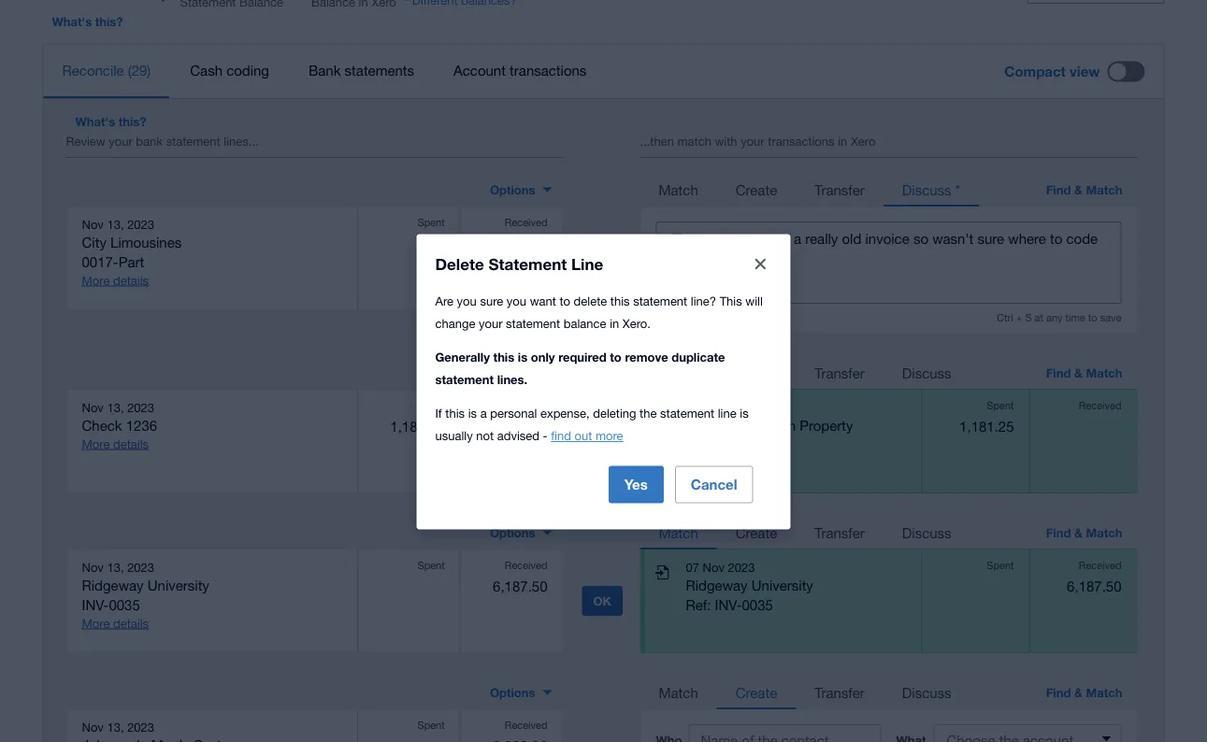 Task type: describe. For each thing, give the bounding box(es) containing it.
check
[[82, 418, 122, 434]]

usually
[[435, 429, 473, 443]]

bank statements
[[309, 62, 414, 79]]

ctrl + s at any time to save
[[997, 312, 1122, 324]]

nov 13, 2023 ridgeway university inv-0035 more details
[[82, 560, 209, 631]]

lines.
[[497, 373, 528, 387]]

+
[[1016, 312, 1023, 324]]

close image
[[755, 259, 766, 270]]

received inside "received 6,187.50"
[[505, 560, 548, 572]]

yes
[[625, 477, 648, 493]]

nov 13, 2023
[[82, 720, 154, 735]]

close button
[[742, 246, 780, 283]]

cash coding
[[190, 62, 269, 79]]

Name of the contact... text field
[[689, 725, 882, 743]]

2 received from the top
[[505, 400, 548, 412]]

)
[[147, 62, 151, 79]]

options button for city limousines
[[479, 175, 564, 205]]

truxton
[[749, 418, 796, 434]]

07 nov 2023 ridgeway university ref: inv-0035
[[686, 560, 814, 614]]

time
[[1066, 312, 1086, 324]]

this for personal
[[446, 406, 465, 421]]

cancel button
[[675, 466, 753, 504]]

advised
[[497, 429, 540, 443]]

management
[[686, 437, 768, 454]]

remove
[[625, 350, 668, 365]]

review
[[66, 134, 105, 149]]

statements
[[345, 62, 414, 79]]

payment:
[[686, 418, 745, 434]]

nov for nov 13, 2023
[[82, 720, 104, 735]]

are
[[435, 294, 454, 309]]

ref:
[[686, 597, 711, 614]]

change
[[435, 317, 475, 331]]

13, for ridgeway
[[107, 560, 124, 575]]

match
[[678, 134, 712, 149]]

account transactions link
[[435, 45, 605, 96]]

received 6,187.50
[[493, 560, 548, 595]]

are you sure you want to delete this statement line? this will change your statement balance in xero.
[[435, 294, 763, 331]]

statement for are you sure you want to delete this statement line? this will change your statement balance in xero.
[[633, 294, 688, 309]]

details for limousines
[[113, 273, 149, 288]]

compact
[[1005, 63, 1066, 80]]

14
[[686, 400, 700, 415]]

property
[[800, 418, 853, 434]]

generally
[[435, 350, 490, 365]]

limousines
[[110, 234, 182, 251]]

view
[[1070, 63, 1100, 80]]

1 vertical spatial what's this?
[[75, 114, 146, 129]]

sales invoice image
[[649, 558, 675, 591]]

spent for 1st options 'popup button' from the bottom of the page
[[418, 720, 445, 732]]

required
[[559, 350, 607, 365]]

generally this is only required to remove duplicate statement lines.
[[435, 350, 725, 387]]

compact view
[[1005, 63, 1100, 80]]

account
[[454, 62, 506, 79]]

university for 0035
[[148, 578, 209, 594]]

received 100.00
[[505, 217, 548, 251]]

options button for ridgeway university
[[479, 518, 564, 548]]

coding
[[226, 62, 269, 79]]

out
[[575, 429, 592, 443]]

more for ridgeway
[[82, 617, 110, 631]]

only
[[531, 350, 555, 365]]

1 horizontal spatial transactions
[[768, 134, 835, 149]]

ok link for ridgeway
[[582, 586, 623, 616]]

balance
[[564, 317, 607, 331]]

...then match with your transactions in xero
[[640, 134, 876, 149]]

find
[[551, 429, 571, 443]]

reconcile ( 29 )
[[62, 62, 151, 79]]

1 horizontal spatial 6,187.50
[[1067, 578, 1122, 594]]

4 13, from the top
[[107, 720, 124, 735]]

-
[[543, 429, 548, 443]]

inv- inside 07 nov 2023 ridgeway university ref: inv-0035
[[715, 597, 742, 614]]

statement
[[489, 255, 567, 274]]

ok for payment:
[[593, 434, 612, 448]]

nov 13, 2023 check 1236 more details
[[82, 400, 157, 451]]

cash
[[190, 62, 223, 79]]

more inside nov 13, 2023 check 1236 more details
[[82, 437, 110, 451]]

reconcile (
[[62, 62, 132, 79]]

statement right bank
[[166, 134, 220, 149]]

0 vertical spatial what's this? link
[[43, 5, 132, 39]]

more
[[596, 429, 623, 443]]

not
[[476, 429, 494, 443]]

0017-
[[82, 254, 118, 270]]

0 vertical spatial in
[[838, 134, 848, 149]]

bank
[[309, 62, 341, 79]]

is for a
[[468, 406, 477, 421]]

duplicate
[[672, 350, 725, 365]]

deleting
[[593, 406, 636, 421]]

nov for nov 13, 2023 city limousines 0017-part more details
[[82, 217, 104, 231]]

0035 inside nov 13, 2023 ridgeway university inv-0035 more details
[[109, 597, 140, 614]]

university for inv-
[[752, 578, 814, 594]]

bank statements link
[[290, 45, 433, 96]]

lines...
[[224, 134, 259, 149]]

...then
[[640, 134, 674, 149]]

ridgeway for inv-
[[686, 578, 748, 594]]

spent 1,181.25
[[390, 400, 445, 435]]

yes button
[[609, 466, 664, 504]]

find out more
[[551, 429, 623, 443]]

statement for generally this is only required to remove duplicate statement lines.
[[435, 373, 494, 387]]

will
[[746, 294, 763, 309]]

1 vertical spatial what's
[[75, 114, 115, 129]]

2 horizontal spatial to
[[1089, 312, 1098, 324]]

any
[[1047, 312, 1063, 324]]

at
[[1035, 312, 1044, 324]]

ridgeway for 0035
[[82, 578, 144, 594]]

sure
[[480, 294, 503, 309]]

a
[[480, 406, 487, 421]]

if this is a personal expense, deleting the statement line is usually not advised -
[[435, 406, 749, 443]]

nov 13, 2023 city limousines 0017-part more details
[[82, 217, 182, 288]]

This is payment on a really old invoice so wasn't sure where to code it text field
[[657, 223, 1121, 303]]

part
[[118, 254, 144, 270]]



Task type: locate. For each thing, give the bounding box(es) containing it.
transactions left xero
[[768, 134, 835, 149]]

0 vertical spatial ok link
[[582, 426, 623, 456]]

0 horizontal spatial 6,187.50
[[493, 578, 548, 595]]

2023 for details
[[127, 400, 154, 415]]

2 options button from the top
[[479, 358, 564, 388]]

1 horizontal spatial ridgeway
[[686, 578, 748, 594]]

to left remove
[[610, 350, 622, 365]]

1 vertical spatial transactions
[[768, 134, 835, 149]]

your down sure
[[479, 317, 503, 331]]

ok right "received 6,187.50"
[[593, 594, 612, 608]]

what's this? link
[[43, 5, 132, 39], [66, 105, 156, 138]]

0 horizontal spatial ridgeway
[[82, 578, 144, 594]]

1 horizontal spatial this
[[493, 350, 515, 365]]

2023 for part
[[127, 217, 154, 231]]

2 inv- from the left
[[715, 597, 742, 614]]

1 vertical spatial what's this? link
[[66, 105, 156, 138]]

2 university from the left
[[752, 578, 814, 594]]

more details button
[[82, 272, 149, 289], [82, 436, 149, 453], [82, 616, 149, 632]]

xero.
[[623, 317, 651, 331]]

more for city
[[82, 273, 110, 288]]

2 more from the top
[[82, 437, 110, 451]]

1 vertical spatial this?
[[119, 114, 146, 129]]

is left a
[[468, 406, 477, 421]]

2 horizontal spatial is
[[740, 406, 749, 421]]

29
[[132, 62, 147, 79]]

statement down generally
[[435, 373, 494, 387]]

1 vertical spatial in
[[610, 317, 619, 331]]

2 vertical spatial to
[[610, 350, 622, 365]]

0 horizontal spatial 1236
[[126, 418, 157, 434]]

0 vertical spatial more
[[82, 273, 110, 288]]

options
[[490, 182, 535, 197], [490, 366, 535, 380], [490, 526, 535, 540], [490, 686, 535, 700]]

1 horizontal spatial to
[[610, 350, 622, 365]]

line?
[[691, 294, 716, 309]]

13, inside nov 13, 2023 city limousines 0017-part more details
[[107, 217, 124, 231]]

statement inside if this is a personal expense, deleting the statement line is usually not advised -
[[660, 406, 715, 421]]

1 you from the left
[[457, 294, 477, 309]]

2 you from the left
[[507, 294, 527, 309]]

is for only
[[518, 350, 528, 365]]

your right with
[[741, 134, 765, 149]]

1236 right check
[[126, 418, 157, 434]]

in
[[838, 134, 848, 149], [610, 317, 619, 331]]

personal
[[490, 406, 537, 421]]

your inside are you sure you want to delete this statement line? this will change your statement balance in xero.
[[479, 317, 503, 331]]

0 vertical spatial what's
[[52, 15, 92, 29]]

3 options button from the top
[[479, 518, 564, 548]]

to inside generally this is only required to remove duplicate statement lines.
[[610, 350, 622, 365]]

ok link for payment:
[[582, 426, 623, 456]]

ridgeway inside 07 nov 2023 ridgeway university ref: inv-0035
[[686, 578, 748, 594]]

1 more from the top
[[82, 273, 110, 288]]

4 options button from the top
[[479, 678, 564, 708]]

4 received from the top
[[505, 720, 548, 732]]

this right if
[[446, 406, 465, 421]]

3 options from the top
[[490, 526, 535, 540]]

this
[[611, 294, 630, 309], [493, 350, 515, 365], [446, 406, 465, 421]]

in left xero
[[838, 134, 848, 149]]

ok
[[593, 434, 612, 448], [593, 594, 612, 608]]

in inside are you sure you want to delete this statement line? this will change your statement balance in xero.
[[610, 317, 619, 331]]

3 received from the top
[[505, 560, 548, 572]]

ok right out
[[593, 434, 612, 448]]

0 horizontal spatial this
[[446, 406, 465, 421]]

6,187.50
[[1067, 578, 1122, 594], [493, 578, 548, 595]]

details inside nov 13, 2023 check 1236 more details
[[113, 437, 149, 451]]

nov for nov 13, 2023 ridgeway university inv-0035 more details
[[82, 560, 104, 575]]

to right time
[[1089, 312, 1098, 324]]

account transactions
[[454, 62, 587, 79]]

2 more details button from the top
[[82, 436, 149, 453]]

1 0035 from the left
[[109, 597, 140, 614]]

0 horizontal spatial you
[[457, 294, 477, 309]]

more inside nov 13, 2023 city limousines 0017-part more details
[[82, 273, 110, 288]]

this up lines.
[[493, 350, 515, 365]]

0 horizontal spatial 0035
[[109, 597, 140, 614]]

university
[[148, 578, 209, 594], [752, 578, 814, 594]]

2 horizontal spatial your
[[741, 134, 765, 149]]

is left only
[[518, 350, 528, 365]]

0 horizontal spatial 1,181.25
[[390, 418, 445, 435]]

what's this? link up reconcile (
[[43, 5, 132, 39]]

ctrl
[[997, 312, 1014, 324]]

1 vertical spatial details
[[113, 437, 149, 451]]

to inside are you sure you want to delete this statement line? this will change your statement balance in xero.
[[560, 294, 571, 309]]

1,181.25
[[960, 418, 1014, 434], [390, 418, 445, 435]]

statement for if this is a personal expense, deleting the statement line is usually not advised -
[[660, 406, 715, 421]]

received inside received 100.00
[[505, 217, 548, 229]]

2023
[[127, 217, 154, 231], [127, 400, 154, 415], [728, 400, 755, 415], [127, 560, 154, 575], [728, 560, 755, 575], [127, 720, 154, 735]]

what's this? link down reconcile ( 29 )
[[66, 105, 156, 138]]

nov inside nov 13, 2023 city limousines 0017-part more details
[[82, 217, 104, 231]]

xero
[[851, 134, 876, 149]]

1 vertical spatial more details button
[[82, 436, 149, 453]]

1 ridgeway from the left
[[82, 578, 144, 594]]

2 options from the top
[[490, 366, 535, 380]]

2 13, from the top
[[107, 400, 124, 415]]

0 vertical spatial more details button
[[82, 272, 149, 289]]

07
[[686, 560, 700, 575]]

this inside generally this is only required to remove duplicate statement lines.
[[493, 350, 515, 365]]

received
[[505, 217, 548, 229], [505, 400, 548, 412], [505, 560, 548, 572], [505, 720, 548, 732]]

this inside are you sure you want to delete this statement line? this will change your statement balance in xero.
[[611, 294, 630, 309]]

13, inside nov 13, 2023 check 1236 more details
[[107, 400, 124, 415]]

this? up bank
[[119, 114, 146, 129]]

1 inv- from the left
[[82, 597, 109, 614]]

statement
[[166, 134, 220, 149], [633, 294, 688, 309], [506, 317, 560, 331], [435, 373, 494, 387], [660, 406, 715, 421]]

spent
[[418, 217, 445, 229], [418, 400, 445, 412], [418, 560, 445, 572], [418, 720, 445, 732]]

4 options from the top
[[490, 686, 535, 700]]

statement right 'the'
[[660, 406, 715, 421]]

1 ok from the top
[[593, 434, 612, 448]]

ridgeway inside nov 13, 2023 ridgeway university inv-0035 more details
[[82, 578, 144, 594]]

2 ok from the top
[[593, 594, 612, 608]]

this up xero.
[[611, 294, 630, 309]]

line
[[571, 255, 604, 274]]

0035
[[109, 597, 140, 614], [742, 597, 773, 614]]

details for university
[[113, 617, 149, 631]]

2 horizontal spatial this
[[611, 294, 630, 309]]

1 horizontal spatial in
[[838, 134, 848, 149]]

what's this? up reconcile (
[[52, 15, 123, 29]]

1 vertical spatial this
[[493, 350, 515, 365]]

nov inside 07 nov 2023 ridgeway university ref: inv-0035
[[703, 560, 725, 575]]

2023 inside nov 13, 2023 check 1236 more details
[[127, 400, 154, 415]]

cancel
[[691, 477, 737, 493]]

1 ok link from the top
[[582, 426, 623, 456]]

to right want
[[560, 294, 571, 309]]

university inside 07 nov 2023 ridgeway university ref: inv-0035
[[752, 578, 814, 594]]

1 vertical spatial ok link
[[582, 586, 623, 616]]

delete
[[435, 255, 484, 274]]

0035 inside 07 nov 2023 ridgeway university ref: inv-0035
[[742, 597, 773, 614]]

spent for options 'popup button' for city limousines
[[418, 217, 445, 229]]

nov inside nov 13, 2023 ridgeway university inv-0035 more details
[[82, 560, 104, 575]]

statement down want
[[506, 317, 560, 331]]

3 more details button from the top
[[82, 616, 149, 632]]

1 vertical spatial to
[[1089, 312, 1098, 324]]

0 vertical spatial ok
[[593, 434, 612, 448]]

bank transaction image
[[649, 398, 675, 431]]

nov inside nov 13, 2023 check 1236 more details
[[82, 400, 104, 415]]

2023 for inv-
[[728, 560, 755, 575]]

the
[[640, 406, 657, 421]]

delete statement line
[[435, 255, 604, 274]]

3 spent from the top
[[418, 560, 445, 572]]

2 ok link from the top
[[582, 586, 623, 616]]

options button
[[479, 175, 564, 205], [479, 358, 564, 388], [479, 518, 564, 548], [479, 678, 564, 708]]

what's up review
[[75, 114, 115, 129]]

1 horizontal spatial is
[[518, 350, 528, 365]]

options for city limousines
[[490, 182, 535, 197]]

1 spent from the top
[[418, 217, 445, 229]]

1 horizontal spatial 0035
[[742, 597, 773, 614]]

cash coding link
[[171, 45, 288, 96]]

review your bank statement lines...
[[66, 134, 259, 149]]

spent for options 'popup button' related to ridgeway university
[[418, 560, 445, 572]]

3 details from the top
[[113, 617, 149, 631]]

details inside nov 13, 2023 ridgeway university inv-0035 more details
[[113, 617, 149, 631]]

2023 inside nov 13, 2023 city limousines 0017-part more details
[[127, 217, 154, 231]]

save
[[1101, 312, 1122, 324]]

what's
[[52, 15, 92, 29], [75, 114, 115, 129]]

2023 inside 07 nov 2023 ridgeway university ref: inv-0035
[[728, 560, 755, 575]]

1 received from the top
[[505, 217, 548, 229]]

2 spent from the top
[[418, 400, 445, 412]]

13, inside nov 13, 2023 ridgeway university inv-0035 more details
[[107, 560, 124, 575]]

2023 for management
[[728, 400, 755, 415]]

2 vertical spatial more details button
[[82, 616, 149, 632]]

nov inside 14 nov 2023 payment: truxton property management 1236
[[703, 400, 725, 415]]

is right 'line'
[[740, 406, 749, 421]]

what's this? up review
[[75, 114, 146, 129]]

bank
[[136, 134, 163, 149]]

1236 up the cancel at bottom right
[[686, 457, 717, 473]]

Choose the account... text field
[[936, 727, 1120, 743]]

in left xero.
[[610, 317, 619, 331]]

options for check 1236
[[490, 366, 535, 380]]

2 vertical spatial this
[[446, 406, 465, 421]]

2023 inside 14 nov 2023 payment: truxton property management 1236
[[728, 400, 755, 415]]

if
[[435, 406, 442, 421]]

more details button for city
[[82, 272, 149, 289]]

1 13, from the top
[[107, 217, 124, 231]]

s
[[1025, 312, 1032, 324]]

1 vertical spatial more
[[82, 437, 110, 451]]

0 horizontal spatial to
[[560, 294, 571, 309]]

statement up xero.
[[633, 294, 688, 309]]

you right sure
[[507, 294, 527, 309]]

more inside nov 13, 2023 ridgeway university inv-0035 more details
[[82, 617, 110, 631]]

details inside nov 13, 2023 city limousines 0017-part more details
[[113, 273, 149, 288]]

transactions right the 'account' at the top of page
[[510, 62, 587, 79]]

options button for check 1236
[[479, 358, 564, 388]]

ok for ridgeway
[[593, 594, 612, 608]]

to for this
[[560, 294, 571, 309]]

options for ridgeway university
[[490, 526, 535, 540]]

1 vertical spatial 1236
[[686, 457, 717, 473]]

expense,
[[541, 406, 590, 421]]

2 0035 from the left
[[742, 597, 773, 614]]

13, for check
[[107, 400, 124, 415]]

what's up reconcile (
[[52, 15, 92, 29]]

100.00
[[505, 235, 548, 251]]

1 horizontal spatial 1,181.25
[[960, 418, 1014, 434]]

is
[[518, 350, 528, 365], [468, 406, 477, 421], [740, 406, 749, 421]]

this for required
[[493, 350, 515, 365]]

1 horizontal spatial your
[[479, 317, 503, 331]]

1 options button from the top
[[479, 175, 564, 205]]

4 spent from the top
[[418, 720, 445, 732]]

0 vertical spatial to
[[560, 294, 571, 309]]

what's this?
[[52, 15, 123, 29], [75, 114, 146, 129]]

2 vertical spatial more
[[82, 617, 110, 631]]

1 horizontal spatial 1236
[[686, 457, 717, 473]]

0 horizontal spatial inv-
[[82, 597, 109, 614]]

13,
[[107, 217, 124, 231], [107, 400, 124, 415], [107, 560, 124, 575], [107, 720, 124, 735]]

statement inside generally this is only required to remove duplicate statement lines.
[[435, 373, 494, 387]]

city
[[82, 234, 107, 251]]

this? up reconcile ( 29 )
[[95, 15, 123, 29]]

ridgeway
[[82, 578, 144, 594], [686, 578, 748, 594]]

nov for nov 13, 2023 check 1236 more details
[[82, 400, 104, 415]]

1236 inside nov 13, 2023 check 1236 more details
[[126, 418, 157, 434]]

details
[[113, 273, 149, 288], [113, 437, 149, 451], [113, 617, 149, 631]]

1 details from the top
[[113, 273, 149, 288]]

1 horizontal spatial inv-
[[715, 597, 742, 614]]

0 vertical spatial details
[[113, 273, 149, 288]]

is inside generally this is only required to remove duplicate statement lines.
[[518, 350, 528, 365]]

more details button for ridgeway
[[82, 616, 149, 632]]

0 horizontal spatial university
[[148, 578, 209, 594]]

2 vertical spatial details
[[113, 617, 149, 631]]

2023 for 0035
[[127, 560, 154, 575]]

transactions inside account transactions link
[[510, 62, 587, 79]]

2 details from the top
[[113, 437, 149, 451]]

0 vertical spatial this?
[[95, 15, 123, 29]]

more
[[82, 273, 110, 288], [82, 437, 110, 451], [82, 617, 110, 631]]

spent inside spent 1,181.25
[[418, 400, 445, 412]]

0 vertical spatial this
[[611, 294, 630, 309]]

14 nov 2023 payment: truxton property management 1236
[[686, 400, 853, 473]]

to for duplicate
[[610, 350, 622, 365]]

this inside if this is a personal expense, deleting the statement line is usually not advised -
[[446, 406, 465, 421]]

1 horizontal spatial university
[[752, 578, 814, 594]]

you right the "are"
[[457, 294, 477, 309]]

nov
[[82, 217, 104, 231], [82, 400, 104, 415], [703, 400, 725, 415], [82, 560, 104, 575], [703, 560, 725, 575], [82, 720, 104, 735]]

1 more details button from the top
[[82, 272, 149, 289]]

ok link
[[582, 426, 623, 456], [582, 586, 623, 616]]

1 university from the left
[[148, 578, 209, 594]]

your left bank
[[109, 134, 133, 149]]

delete
[[574, 294, 607, 309]]

0 horizontal spatial in
[[610, 317, 619, 331]]

2 ridgeway from the left
[[686, 578, 748, 594]]

3 13, from the top
[[107, 560, 124, 575]]

0 vertical spatial what's this?
[[52, 15, 123, 29]]

this
[[720, 294, 742, 309]]

1 vertical spatial ok
[[593, 594, 612, 608]]

0 horizontal spatial transactions
[[510, 62, 587, 79]]

university inside nov 13, 2023 ridgeway university inv-0035 more details
[[148, 578, 209, 594]]

0 vertical spatial transactions
[[510, 62, 587, 79]]

2023 inside nov 13, 2023 ridgeway university inv-0035 more details
[[127, 560, 154, 575]]

0 horizontal spatial is
[[468, 406, 477, 421]]

with
[[715, 134, 738, 149]]

line
[[718, 406, 737, 421]]

0 vertical spatial 1236
[[126, 418, 157, 434]]

0 horizontal spatial your
[[109, 134, 133, 149]]

delete statement line dialog
[[417, 234, 791, 530]]

your
[[109, 134, 133, 149], [741, 134, 765, 149], [479, 317, 503, 331]]

1236 inside 14 nov 2023 payment: truxton property management 1236
[[686, 457, 717, 473]]

13, for city
[[107, 217, 124, 231]]

1 horizontal spatial you
[[507, 294, 527, 309]]

1 options from the top
[[490, 182, 535, 197]]

inv- inside nov 13, 2023 ridgeway university inv-0035 more details
[[82, 597, 109, 614]]

find out more link
[[551, 429, 623, 443]]

3 more from the top
[[82, 617, 110, 631]]



Task type: vqa. For each thing, say whether or not it's contained in the screenshot.
0035 to the right
yes



